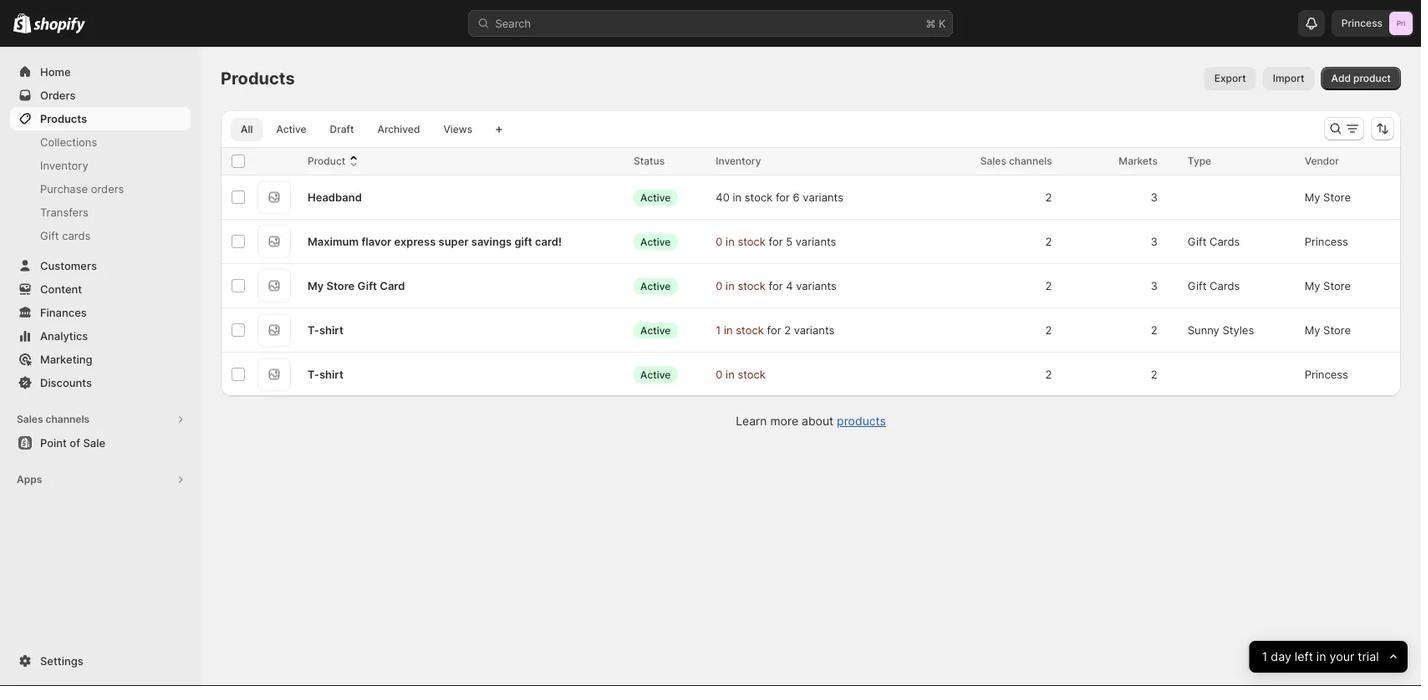 Task type: vqa. For each thing, say whether or not it's contained in the screenshot.
FLAVOR
yes



Task type: describe. For each thing, give the bounding box(es) containing it.
for for 2
[[767, 324, 781, 337]]

all
[[241, 123, 253, 135]]

6
[[793, 191, 800, 204]]

gift down type
[[1188, 235, 1207, 248]]

settings
[[40, 655, 83, 668]]

point of sale link
[[10, 431, 191, 455]]

headband
[[308, 191, 362, 204]]

all button
[[231, 118, 263, 141]]

1 day left in your trial
[[1262, 650, 1379, 664]]

marketing link
[[10, 348, 191, 371]]

gift
[[515, 235, 532, 248]]

marketing
[[40, 353, 92, 366]]

2 button for my store gift card link
[[1037, 269, 1072, 303]]

about
[[802, 414, 834, 428]]

t- for my store
[[308, 324, 319, 337]]

export button
[[1205, 67, 1256, 90]]

products link
[[837, 414, 886, 428]]

transfers
[[40, 206, 88, 219]]

shirt for princess
[[319, 368, 343, 381]]

purchase orders link
[[10, 177, 191, 201]]

views
[[443, 123, 473, 135]]

add product
[[1331, 72, 1391, 84]]

products link
[[10, 107, 191, 130]]

home link
[[10, 60, 191, 84]]

collections
[[40, 135, 97, 148]]

0 in stock for 5 variants
[[716, 235, 836, 248]]

orders
[[91, 182, 124, 195]]

savings
[[471, 235, 512, 248]]

⌘
[[926, 17, 936, 30]]

my store gift card
[[308, 279, 405, 292]]

t- for princess
[[308, 368, 319, 381]]

archived link
[[367, 118, 430, 141]]

4
[[786, 279, 793, 292]]

tab list containing all
[[227, 117, 486, 141]]

0 horizontal spatial shopify image
[[13, 13, 31, 33]]

0 for 0 in stock for 4 variants
[[716, 279, 723, 292]]

3 button for 0 in stock for 5 variants
[[1142, 225, 1178, 258]]

in inside dropdown button
[[1317, 650, 1327, 664]]

sales channels inside button
[[17, 413, 90, 426]]

analytics
[[40, 329, 88, 342]]

point of sale
[[40, 436, 105, 449]]

3 for 0 in stock for 5 variants
[[1151, 235, 1158, 248]]

5
[[786, 235, 793, 248]]

discounts link
[[10, 371, 191, 395]]

content
[[40, 283, 82, 296]]

3 for 40 in stock for 6 variants
[[1151, 191, 1158, 204]]

transfers link
[[10, 201, 191, 224]]

apps
[[17, 474, 42, 486]]

in for 0 in stock for 4 variants
[[726, 279, 735, 292]]

purchase
[[40, 182, 88, 195]]

for for 4
[[769, 279, 783, 292]]

2 button for t-shirt link related to my store
[[1037, 314, 1072, 347]]

t-shirt for my store
[[308, 324, 343, 337]]

3 for 0 in stock for 4 variants
[[1151, 279, 1158, 292]]

gift up sunny
[[1188, 279, 1207, 292]]

type
[[1188, 155, 1212, 167]]

sunny
[[1188, 324, 1220, 337]]

add product link
[[1321, 67, 1401, 90]]

customers link
[[10, 254, 191, 278]]

0 in stock
[[716, 368, 766, 381]]

discounts
[[40, 376, 92, 389]]

for for 5
[[769, 235, 783, 248]]

vendor button
[[1305, 153, 1356, 170]]

type button
[[1188, 153, 1228, 170]]

k
[[939, 17, 946, 30]]

t-shirt for princess
[[308, 368, 343, 381]]

apps button
[[10, 468, 191, 492]]

store for 0 in stock for 4 variants
[[1324, 279, 1351, 292]]

point
[[40, 436, 67, 449]]

1 horizontal spatial products
[[221, 68, 295, 89]]

import button
[[1263, 67, 1315, 90]]

home
[[40, 65, 71, 78]]

store for 40 in stock for 6 variants
[[1324, 191, 1351, 204]]

t-shirt link for my store
[[308, 322, 343, 339]]

your
[[1330, 650, 1355, 664]]

products
[[837, 414, 886, 428]]

in for 1 in stock for 2 variants
[[724, 324, 733, 337]]

cards
[[62, 229, 91, 242]]

1 day left in your trial button
[[1250, 641, 1408, 673]]

sunny styles
[[1188, 324, 1254, 337]]

import
[[1273, 72, 1305, 84]]

in for 0 in stock for 5 variants
[[726, 235, 735, 248]]

gift cards link
[[10, 224, 191, 247]]

purchase orders
[[40, 182, 124, 195]]

orders
[[40, 89, 76, 102]]

sales inside button
[[17, 413, 43, 426]]

maximum flavor express super savings gift card!
[[308, 235, 562, 248]]

0 vertical spatial princess
[[1342, 17, 1383, 29]]

card
[[380, 279, 405, 292]]

gift cards
[[40, 229, 91, 242]]

stock for 6
[[745, 191, 773, 204]]

trial
[[1358, 650, 1379, 664]]

0 horizontal spatial products
[[40, 112, 87, 125]]

my store gift card link
[[308, 278, 405, 294]]

1 in stock for 2 variants
[[716, 324, 835, 337]]

cards for my store
[[1210, 279, 1240, 292]]

0 vertical spatial sales
[[981, 155, 1006, 167]]

express
[[394, 235, 436, 248]]

2 button for t-shirt link for princess
[[1037, 358, 1072, 391]]

1 horizontal spatial shopify image
[[34, 17, 85, 34]]

more
[[770, 414, 798, 428]]

day
[[1271, 650, 1292, 664]]



Task type: locate. For each thing, give the bounding box(es) containing it.
analytics link
[[10, 324, 191, 348]]

0 vertical spatial shirt
[[319, 324, 343, 337]]

maximum
[[308, 235, 359, 248]]

draft link
[[320, 118, 364, 141]]

variants down 0 in stock for 4 variants
[[794, 324, 835, 337]]

variants for 0 in stock for 4 variants
[[796, 279, 837, 292]]

1 0 from the top
[[716, 235, 723, 248]]

flavor
[[362, 235, 391, 248]]

variants for 1 in stock for 2 variants
[[794, 324, 835, 337]]

0 vertical spatial products
[[221, 68, 295, 89]]

1 vertical spatial shirt
[[319, 368, 343, 381]]

gift
[[40, 229, 59, 242], [1188, 235, 1207, 248], [357, 279, 377, 292], [1188, 279, 1207, 292]]

stock right 40
[[745, 191, 773, 204]]

stock
[[745, 191, 773, 204], [738, 235, 766, 248], [738, 279, 766, 292], [736, 324, 764, 337], [738, 368, 766, 381]]

export
[[1215, 72, 1246, 84]]

1
[[716, 324, 721, 337], [1262, 650, 1268, 664]]

2
[[1045, 191, 1052, 204], [1045, 235, 1052, 248], [1045, 279, 1052, 292], [784, 324, 791, 337], [1045, 324, 1052, 337], [1151, 324, 1158, 337], [1045, 368, 1052, 381], [1151, 368, 1158, 381]]

active for 0 in stock for 5 variants
[[640, 236, 671, 248]]

0 vertical spatial cards
[[1210, 235, 1240, 248]]

headband link
[[308, 189, 362, 206]]

0 vertical spatial gift cards
[[1188, 235, 1240, 248]]

2 0 from the top
[[716, 279, 723, 292]]

my store for sunny styles
[[1305, 324, 1351, 337]]

3 my store from the top
[[1305, 324, 1351, 337]]

0 for 0 in stock
[[716, 368, 723, 381]]

for left 4
[[769, 279, 783, 292]]

store for 1 in stock for 2 variants
[[1324, 324, 1351, 337]]

active for 0 in stock for 4 variants
[[640, 280, 671, 292]]

3 button for 0 in stock for 4 variants
[[1142, 269, 1178, 303]]

products up the collections
[[40, 112, 87, 125]]

1 horizontal spatial sales channels
[[981, 155, 1052, 167]]

1 vertical spatial cards
[[1210, 279, 1240, 292]]

stock up 0 in stock
[[736, 324, 764, 337]]

1 vertical spatial 0
[[716, 279, 723, 292]]

active for 1 in stock for 2 variants
[[640, 324, 671, 336]]

1 t- from the top
[[308, 324, 319, 337]]

2 cards from the top
[[1210, 279, 1240, 292]]

for left 6
[[776, 191, 790, 204]]

t-shirt link
[[308, 322, 343, 339], [308, 366, 343, 383]]

active for 40 in stock for 6 variants
[[640, 191, 671, 203]]

1 shirt from the top
[[319, 324, 343, 337]]

my store for gift cards
[[1305, 279, 1351, 292]]

0 vertical spatial sales channels
[[981, 155, 1052, 167]]

1 cards from the top
[[1210, 235, 1240, 248]]

1 inside dropdown button
[[1262, 650, 1268, 664]]

0 vertical spatial 3 button
[[1142, 181, 1178, 214]]

0 in stock for 4 variants
[[716, 279, 837, 292]]

draft
[[330, 123, 354, 135]]

2 t-shirt from the top
[[308, 368, 343, 381]]

sale
[[83, 436, 105, 449]]

0 down 1 in stock for 2 variants
[[716, 368, 723, 381]]

0 vertical spatial channels
[[1009, 155, 1052, 167]]

orders link
[[10, 84, 191, 107]]

0 vertical spatial t-
[[308, 324, 319, 337]]

gift cards
[[1188, 235, 1240, 248], [1188, 279, 1240, 292]]

1 vertical spatial 3 button
[[1142, 225, 1178, 258]]

3 button
[[1142, 181, 1178, 214], [1142, 225, 1178, 258], [1142, 269, 1178, 303]]

2 button
[[1037, 181, 1072, 214], [1037, 225, 1072, 258], [1037, 269, 1072, 303], [1037, 314, 1072, 347], [1142, 314, 1178, 347], [1037, 358, 1072, 391], [1142, 358, 1178, 391]]

1 for 1 in stock for 2 variants
[[716, 324, 721, 337]]

product
[[1354, 72, 1391, 84]]

inventory inside button
[[716, 155, 761, 167]]

1 vertical spatial t-shirt link
[[308, 366, 343, 383]]

0 horizontal spatial 1
[[716, 324, 721, 337]]

store inside my store gift card link
[[326, 279, 355, 292]]

0
[[716, 235, 723, 248], [716, 279, 723, 292], [716, 368, 723, 381]]

variants for 40 in stock for 6 variants
[[803, 191, 844, 204]]

t-shirt link for princess
[[308, 366, 343, 383]]

search
[[495, 17, 531, 30]]

in up 0 in stock
[[724, 324, 733, 337]]

princess for 2
[[1305, 368, 1348, 381]]

status
[[634, 155, 665, 167]]

1 up 0 in stock
[[716, 324, 721, 337]]

finances
[[40, 306, 87, 319]]

3 button for 40 in stock for 6 variants
[[1142, 181, 1178, 214]]

variants for 0 in stock for 5 variants
[[796, 235, 836, 248]]

finances link
[[10, 301, 191, 324]]

products up "all"
[[221, 68, 295, 89]]

0 vertical spatial 1
[[716, 324, 721, 337]]

cards for princess
[[1210, 235, 1240, 248]]

2 vertical spatial princess
[[1305, 368, 1348, 381]]

sales channels button
[[10, 408, 191, 431]]

1 vertical spatial princess
[[1305, 235, 1348, 248]]

inventory link
[[10, 154, 191, 177]]

2 shirt from the top
[[319, 368, 343, 381]]

point of sale button
[[0, 431, 201, 455]]

0 horizontal spatial channels
[[46, 413, 90, 426]]

0 horizontal spatial sales channels
[[17, 413, 90, 426]]

princess image
[[1390, 12, 1413, 35]]

cards
[[1210, 235, 1240, 248], [1210, 279, 1240, 292]]

archived
[[377, 123, 420, 135]]

1 horizontal spatial sales
[[981, 155, 1006, 167]]

1 vertical spatial t-
[[308, 368, 319, 381]]

stock up "learn"
[[738, 368, 766, 381]]

0 left 4
[[716, 279, 723, 292]]

sales
[[981, 155, 1006, 167], [17, 413, 43, 426]]

customers
[[40, 259, 97, 272]]

collections link
[[10, 130, 191, 154]]

add
[[1331, 72, 1351, 84]]

2 vertical spatial 0
[[716, 368, 723, 381]]

active
[[276, 123, 306, 135], [640, 191, 671, 203], [640, 236, 671, 248], [640, 280, 671, 292], [640, 324, 671, 336], [640, 368, 671, 381]]

left
[[1295, 650, 1313, 664]]

channels inside button
[[46, 413, 90, 426]]

0 vertical spatial t-shirt
[[308, 324, 343, 337]]

in down 1 in stock for 2 variants
[[726, 368, 735, 381]]

2 my store from the top
[[1305, 279, 1351, 292]]

gift cards for my store
[[1188, 279, 1240, 292]]

gift left cards
[[40, 229, 59, 242]]

2 button for the "maximum flavor express super savings gift card!" link
[[1037, 225, 1072, 258]]

product
[[308, 155, 345, 167]]

2 vertical spatial 3
[[1151, 279, 1158, 292]]

1 t-shirt from the top
[[308, 324, 343, 337]]

vendor
[[1305, 155, 1339, 167]]

0 vertical spatial t-shirt link
[[308, 322, 343, 339]]

stock for 4
[[738, 279, 766, 292]]

my for 1 in stock for 2 variants
[[1305, 324, 1321, 337]]

in for 40 in stock for 6 variants
[[733, 191, 742, 204]]

0 for 0 in stock for 5 variants
[[716, 235, 723, 248]]

1 horizontal spatial 1
[[1262, 650, 1268, 664]]

inventory up purchase
[[40, 159, 88, 172]]

stock left 5 at the top right
[[738, 235, 766, 248]]

2 t-shirt link from the top
[[308, 366, 343, 383]]

inventory up 40
[[716, 155, 761, 167]]

0 vertical spatial my store
[[1305, 191, 1351, 204]]

0 vertical spatial 0
[[716, 235, 723, 248]]

gift cards up sunny styles
[[1188, 279, 1240, 292]]

40 in stock for 6 variants
[[716, 191, 844, 204]]

stock left 4
[[738, 279, 766, 292]]

1 vertical spatial t-shirt
[[308, 368, 343, 381]]

1 vertical spatial 3
[[1151, 235, 1158, 248]]

store
[[1324, 191, 1351, 204], [326, 279, 355, 292], [1324, 279, 1351, 292], [1324, 324, 1351, 337]]

inventory button
[[716, 153, 778, 170]]

princess for 3
[[1305, 235, 1348, 248]]

content link
[[10, 278, 191, 301]]

2 vertical spatial 3 button
[[1142, 269, 1178, 303]]

1 3 from the top
[[1151, 191, 1158, 204]]

gift left card on the top of page
[[357, 279, 377, 292]]

gift cards for princess
[[1188, 235, 1240, 248]]

tab list
[[227, 117, 486, 141]]

in down 40
[[726, 235, 735, 248]]

for
[[776, 191, 790, 204], [769, 235, 783, 248], [769, 279, 783, 292], [767, 324, 781, 337]]

variants right 4
[[796, 279, 837, 292]]

2 button for headband link
[[1037, 181, 1072, 214]]

1 vertical spatial sales
[[17, 413, 43, 426]]

in left 4
[[726, 279, 735, 292]]

in
[[733, 191, 742, 204], [726, 235, 735, 248], [726, 279, 735, 292], [724, 324, 733, 337], [726, 368, 735, 381], [1317, 650, 1327, 664]]

0 down 40
[[716, 235, 723, 248]]

cards down type button
[[1210, 235, 1240, 248]]

1 left day
[[1262, 650, 1268, 664]]

in for 0 in stock
[[726, 368, 735, 381]]

1 horizontal spatial inventory
[[716, 155, 761, 167]]

product button
[[308, 153, 362, 170]]

1 my store from the top
[[1305, 191, 1351, 204]]

0 vertical spatial 3
[[1151, 191, 1158, 204]]

shirt
[[319, 324, 343, 337], [319, 368, 343, 381]]

1 vertical spatial sales channels
[[17, 413, 90, 426]]

⌘ k
[[926, 17, 946, 30]]

learn more about products
[[736, 414, 886, 428]]

in right left
[[1317, 650, 1327, 664]]

stock for 5
[[738, 235, 766, 248]]

super
[[439, 235, 469, 248]]

variants
[[803, 191, 844, 204], [796, 235, 836, 248], [796, 279, 837, 292], [794, 324, 835, 337]]

40
[[716, 191, 730, 204]]

3 0 from the top
[[716, 368, 723, 381]]

2 t- from the top
[[308, 368, 319, 381]]

1 gift cards from the top
[[1188, 235, 1240, 248]]

card!
[[535, 235, 562, 248]]

shopify image
[[13, 13, 31, 33], [34, 17, 85, 34]]

0 horizontal spatial sales
[[17, 413, 43, 426]]

views link
[[433, 118, 483, 141]]

shirt for my store
[[319, 324, 343, 337]]

2 3 button from the top
[[1142, 225, 1178, 258]]

3 3 button from the top
[[1142, 269, 1178, 303]]

inventory for inventory link
[[40, 159, 88, 172]]

my for 40 in stock for 6 variants
[[1305, 191, 1321, 204]]

2 vertical spatial my store
[[1305, 324, 1351, 337]]

for for 6
[[776, 191, 790, 204]]

1 vertical spatial 1
[[1262, 650, 1268, 664]]

for down 0 in stock for 4 variants
[[767, 324, 781, 337]]

2 gift cards from the top
[[1188, 279, 1240, 292]]

1 t-shirt link from the top
[[308, 322, 343, 339]]

markets
[[1119, 155, 1158, 167]]

stock for 2
[[736, 324, 764, 337]]

0 horizontal spatial inventory
[[40, 159, 88, 172]]

in right 40
[[733, 191, 742, 204]]

gift cards down type button
[[1188, 235, 1240, 248]]

1 for 1 day left in your trial
[[1262, 650, 1268, 664]]

variants right 5 at the top right
[[796, 235, 836, 248]]

1 vertical spatial gift cards
[[1188, 279, 1240, 292]]

active link
[[266, 118, 316, 141]]

1 vertical spatial my store
[[1305, 279, 1351, 292]]

cards up sunny styles
[[1210, 279, 1240, 292]]

1 horizontal spatial channels
[[1009, 155, 1052, 167]]

3 3 from the top
[[1151, 279, 1158, 292]]

styles
[[1223, 324, 1254, 337]]

for left 5 at the top right
[[769, 235, 783, 248]]

maximum flavor express super savings gift card! link
[[308, 233, 562, 250]]

variants right 6
[[803, 191, 844, 204]]

settings link
[[10, 650, 191, 673]]

my store
[[1305, 191, 1351, 204], [1305, 279, 1351, 292], [1305, 324, 1351, 337]]

my for 0 in stock for 4 variants
[[1305, 279, 1321, 292]]

inventory
[[716, 155, 761, 167], [40, 159, 88, 172]]

inventory for inventory button
[[716, 155, 761, 167]]

1 vertical spatial channels
[[46, 413, 90, 426]]

2 3 from the top
[[1151, 235, 1158, 248]]

1 vertical spatial products
[[40, 112, 87, 125]]

learn
[[736, 414, 767, 428]]

1 3 button from the top
[[1142, 181, 1178, 214]]

channels
[[1009, 155, 1052, 167], [46, 413, 90, 426]]



